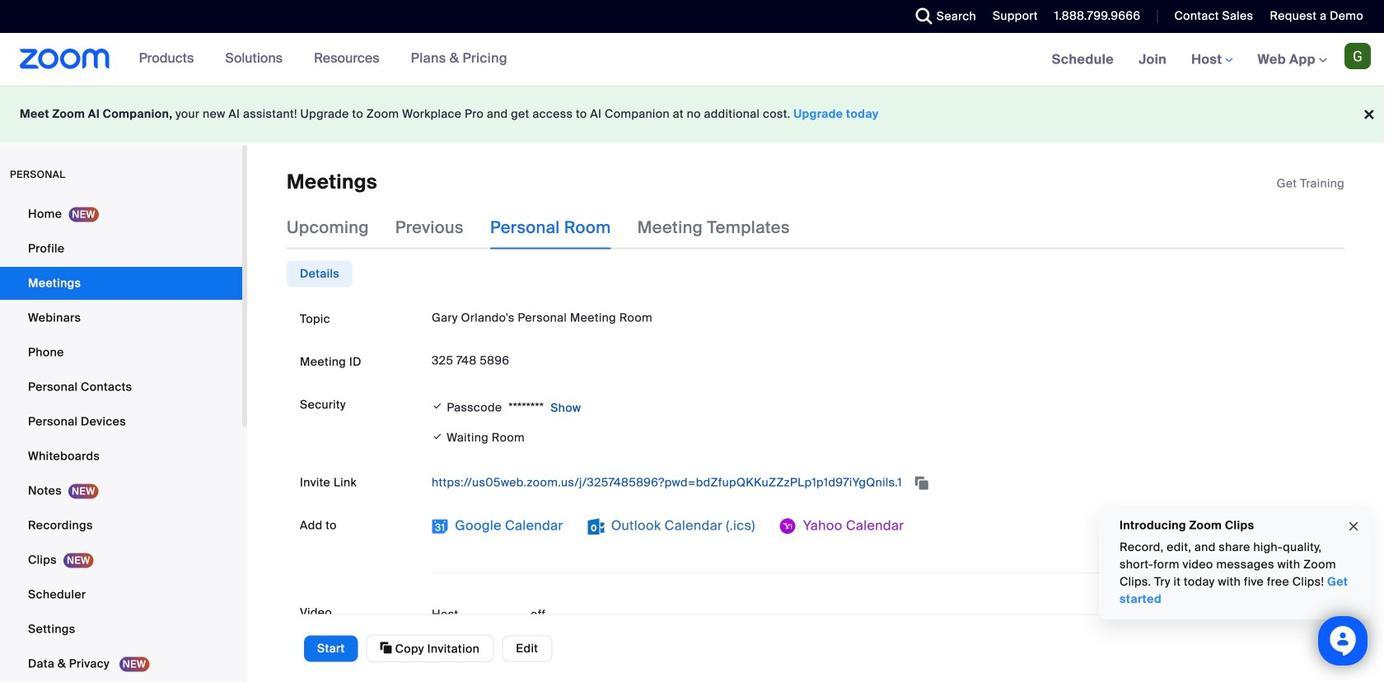 Task type: describe. For each thing, give the bounding box(es) containing it.
add to yahoo calendar image
[[780, 518, 796, 535]]

checked image
[[432, 428, 444, 445]]

zoom logo image
[[20, 49, 110, 69]]

profile picture image
[[1345, 43, 1371, 69]]

0 vertical spatial application
[[1277, 175, 1345, 192]]

personal menu menu
[[0, 198, 242, 682]]



Task type: vqa. For each thing, say whether or not it's contained in the screenshot.
Help
no



Task type: locate. For each thing, give the bounding box(es) containing it.
add to google calendar image
[[432, 518, 448, 535]]

tab
[[287, 261, 353, 287]]

footer
[[0, 86, 1384, 143]]

checked image
[[432, 398, 444, 415]]

meetings navigation
[[1040, 33, 1384, 87]]

tab list
[[287, 261, 353, 287]]

copy image
[[380, 641, 392, 655]]

product information navigation
[[127, 33, 520, 86]]

1 vertical spatial application
[[432, 470, 1331, 496]]

close image
[[1347, 517, 1360, 536]]

application
[[1277, 175, 1345, 192], [432, 470, 1331, 496]]

add to outlook calendar (.ics) image
[[588, 518, 604, 535]]

tabs of meeting tab list
[[287, 206, 816, 249]]

banner
[[0, 33, 1384, 87]]



